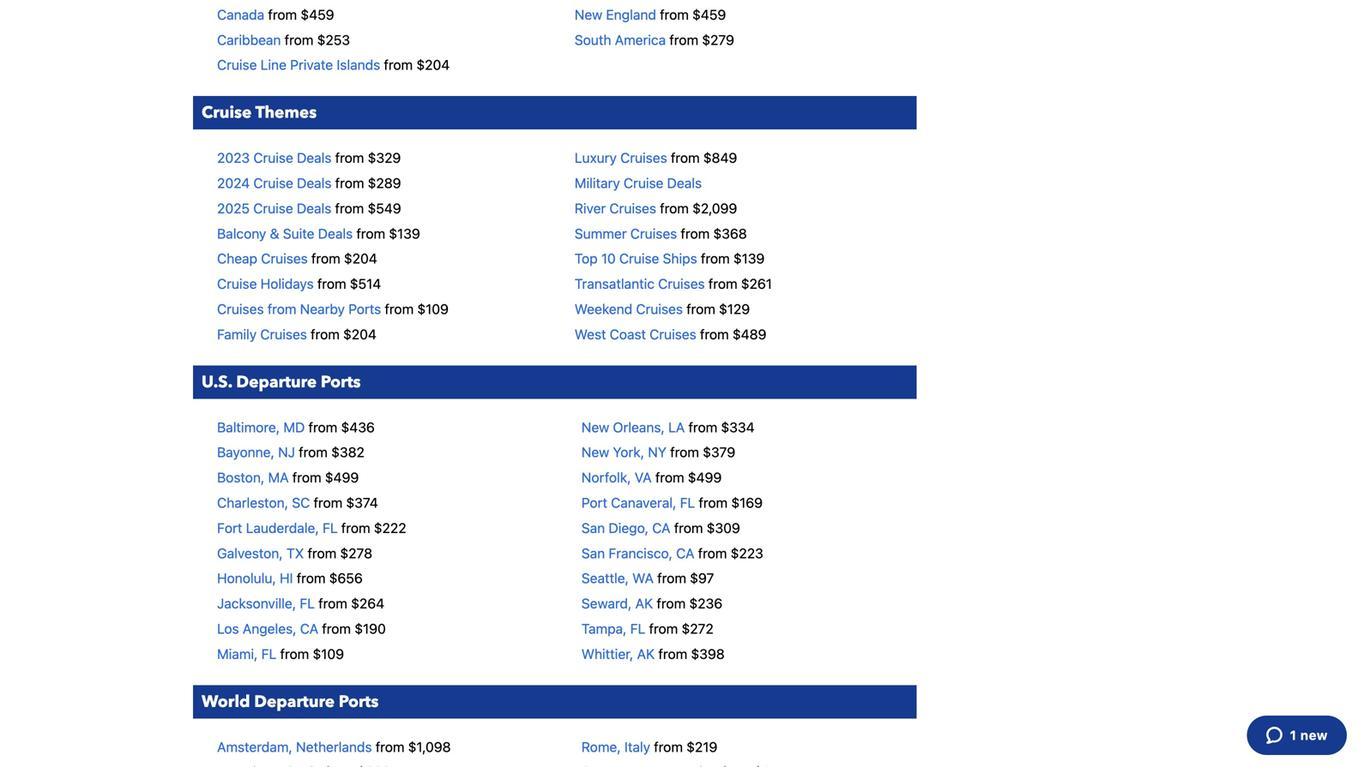 Task type: locate. For each thing, give the bounding box(es) containing it.
from right the "nearby"
[[385, 301, 414, 317]]

cruise themes
[[202, 102, 317, 124]]

499
[[333, 470, 359, 486], [696, 470, 722, 486]]

cruise up river cruises from $ 2,099
[[624, 175, 663, 191]]

norfolk, va link
[[581, 470, 652, 486]]

139 down 549
[[397, 225, 420, 242]]

seattle, wa from $ 97
[[581, 571, 714, 587]]

cruises down cruises from nearby ports link
[[260, 326, 307, 343]]

new up south
[[575, 6, 602, 23]]

549
[[376, 200, 401, 217]]

cruise line private islands from $ 204
[[217, 57, 450, 73]]

weekend cruises link
[[575, 301, 683, 317]]

los angeles, ca link
[[217, 621, 318, 637]]

islands
[[337, 57, 380, 73]]

139 up 261
[[742, 251, 765, 267]]

1 vertical spatial new
[[581, 419, 609, 436]]

coast
[[610, 326, 646, 343]]

2 499 from the left
[[696, 470, 722, 486]]

97
[[698, 571, 714, 587]]

hi
[[280, 571, 293, 587]]

from up san francisco, ca from $ 223 on the bottom of page
[[674, 520, 703, 537]]

264
[[359, 596, 384, 612]]

2 horizontal spatial ca
[[676, 545, 694, 562]]

1 vertical spatial san
[[581, 545, 605, 562]]

139
[[397, 225, 420, 242], [742, 251, 765, 267]]

459 up "279"
[[701, 6, 726, 23]]

1 vertical spatial departure
[[254, 691, 335, 714]]

ports inside world departure ports link
[[339, 691, 379, 714]]

new up new york, ny link
[[581, 419, 609, 436]]

1 horizontal spatial 459
[[701, 6, 726, 23]]

1 vertical spatial 204
[[352, 251, 377, 267]]

transatlantic cruises link
[[575, 276, 705, 292]]

amsterdam, netherlands link
[[217, 739, 372, 756]]

from right la
[[688, 419, 717, 436]]

departure up baltimore, md link
[[236, 371, 317, 394]]

1 vertical spatial ports
[[321, 371, 361, 394]]

cruises down river cruises from $ 2,099
[[630, 225, 677, 242]]

0 vertical spatial ca
[[652, 520, 670, 537]]

fl up san diego, ca from $ 309
[[680, 495, 695, 511]]

wa
[[632, 571, 654, 587]]

nj
[[278, 445, 295, 461]]

1,098
[[416, 739, 451, 756]]

459 up 253
[[309, 6, 334, 23]]

0 vertical spatial san
[[581, 520, 605, 537]]

139 for balcony & suite deals from $ 139
[[397, 225, 420, 242]]

new up norfolk,
[[581, 445, 609, 461]]

tampa, fl from $ 272
[[581, 621, 714, 637]]

from up the cruises from nearby ports from $ 109
[[317, 276, 346, 292]]

new for new york, ny from $ 379
[[581, 445, 609, 461]]

0 horizontal spatial 499
[[333, 470, 359, 486]]

canaveral,
[[611, 495, 676, 511]]

from left 1,098
[[376, 739, 404, 756]]

england
[[606, 6, 656, 23]]

0 vertical spatial new
[[575, 6, 602, 23]]

military cruise deals link
[[575, 175, 702, 191]]

2023 cruise deals from $ 329
[[217, 150, 401, 166]]

seward, ak from $ 236
[[581, 596, 722, 612]]

cruises for cheap cruises from $ 204
[[261, 251, 308, 267]]

ports for u.s. departure ports
[[321, 371, 361, 394]]

san down port
[[581, 520, 605, 537]]

ports up 436 at the bottom
[[321, 371, 361, 394]]

1 499 from the left
[[333, 470, 359, 486]]

2023
[[217, 150, 250, 166]]

1 san from the top
[[581, 520, 605, 537]]

boston, ma from $ 499
[[217, 470, 359, 486]]

cruises
[[620, 150, 667, 166], [609, 200, 656, 217], [630, 225, 677, 242], [261, 251, 308, 267], [658, 276, 705, 292], [217, 301, 264, 317], [636, 301, 683, 317], [260, 326, 307, 343], [650, 326, 696, 343]]

from down los angeles, ca from $ 190
[[280, 646, 309, 663]]

ports down 514
[[348, 301, 381, 317]]

boston, ma link
[[217, 470, 289, 486]]

from down 656
[[318, 596, 347, 612]]

436
[[349, 419, 375, 436]]

1 vertical spatial ak
[[637, 646, 655, 663]]

departure inside "link"
[[236, 371, 317, 394]]

from right md
[[308, 419, 337, 436]]

0 vertical spatial ports
[[348, 301, 381, 317]]

279
[[710, 32, 734, 48]]

2024 cruise deals link
[[217, 175, 332, 191]]

cruise up the transatlantic cruises link
[[619, 251, 659, 267]]

cheap cruises from $ 204
[[217, 251, 377, 267]]

499 down 379
[[696, 470, 722, 486]]

cruises down balcony & suite deals 'link'
[[261, 251, 308, 267]]

from down seattle, wa from $ 97
[[657, 596, 686, 612]]

from right nj
[[299, 445, 328, 461]]

san up seattle,
[[581, 545, 605, 562]]

from up ships
[[681, 225, 710, 242]]

cruise up 2023
[[202, 102, 252, 124]]

honolulu, hi link
[[217, 571, 293, 587]]

ca down san diego, ca from $ 309
[[676, 545, 694, 562]]

1 vertical spatial 109
[[321, 646, 344, 663]]

2 vertical spatial new
[[581, 445, 609, 461]]

bayonne, nj from $ 382
[[217, 445, 364, 461]]

transatlantic cruises from $ 261
[[575, 276, 772, 292]]

port canaveral, fl from $ 169
[[581, 495, 763, 511]]

2 vertical spatial 204
[[352, 326, 377, 343]]

top 10 cruise ships from $ 139
[[575, 251, 765, 267]]

deals down luxury cruises from $ 849
[[667, 175, 702, 191]]

from right the sc
[[314, 495, 343, 511]]

from up cruise line private islands link
[[285, 32, 314, 48]]

san diego, ca link
[[581, 520, 670, 537]]

ak down tampa, fl from $ 272
[[637, 646, 655, 663]]

499 down 382 on the bottom of page
[[333, 470, 359, 486]]

deals down 2025 cruise deals from $ 549 at top left
[[318, 225, 353, 242]]

139 for top 10 cruise ships from $ 139
[[742, 251, 765, 267]]

cruises up west coast cruises from $ 489
[[636, 301, 683, 317]]

2023 cruise deals link
[[217, 150, 332, 166]]

baltimore,
[[217, 419, 280, 436]]

cruises down ships
[[658, 276, 705, 292]]

499 for norfolk, va from $ 499
[[696, 470, 722, 486]]

ca down port canaveral, fl from $ 169
[[652, 520, 670, 537]]

2 vertical spatial ca
[[300, 621, 318, 637]]

0 vertical spatial 109
[[426, 301, 449, 317]]

379
[[711, 445, 735, 461]]

whittier, ak link
[[581, 646, 655, 663]]

ca down jacksonville, fl from $ 264
[[300, 621, 318, 637]]

u.s. departure ports
[[202, 371, 361, 394]]

cruise down 2024 cruise deals link
[[253, 200, 293, 217]]

jacksonville,
[[217, 596, 296, 612]]

0 vertical spatial 139
[[397, 225, 420, 242]]

204 right islands
[[425, 57, 450, 73]]

fl down 'angeles,' at left
[[261, 646, 277, 663]]

0 horizontal spatial 139
[[397, 225, 420, 242]]

galveston,
[[217, 545, 283, 562]]

2 vertical spatial ports
[[339, 691, 379, 714]]

from up "278"
[[341, 520, 370, 537]]

san for san diego, ca
[[581, 520, 605, 537]]

san for san francisco, ca
[[581, 545, 605, 562]]

baltimore, md from $ 436
[[217, 419, 375, 436]]

italy
[[624, 739, 650, 756]]

from right italy on the left bottom of the page
[[654, 739, 683, 756]]

francisco,
[[609, 545, 673, 562]]

204 down the cruises from nearby ports from $ 109
[[352, 326, 377, 343]]

0 vertical spatial departure
[[236, 371, 317, 394]]

1 horizontal spatial ca
[[652, 520, 670, 537]]

236
[[698, 596, 722, 612]]

2 san from the top
[[581, 545, 605, 562]]

cruises for luxury cruises from $ 849
[[620, 150, 667, 166]]

from down holidays
[[267, 301, 296, 317]]

seward,
[[581, 596, 632, 612]]

fort lauderdale, fl link
[[217, 520, 338, 537]]

family cruises from $ 204
[[217, 326, 377, 343]]

1 vertical spatial 139
[[742, 251, 765, 267]]

0 vertical spatial ak
[[635, 596, 653, 612]]

u.s.
[[202, 371, 232, 394]]

whittier, ak from $ 398
[[581, 646, 725, 663]]

deals up 2025 cruise deals from $ 549 at top left
[[297, 175, 332, 191]]

374
[[354, 495, 378, 511]]

va
[[635, 470, 652, 486]]

tx
[[286, 545, 304, 562]]

1 horizontal spatial 139
[[742, 251, 765, 267]]

from left 329
[[335, 150, 364, 166]]

deals up 2024 cruise deals from $ 289
[[297, 150, 332, 166]]

west coast cruises link
[[575, 326, 696, 343]]

departure up amsterdam, netherlands link
[[254, 691, 335, 714]]

0 horizontal spatial 109
[[321, 646, 344, 663]]

1 vertical spatial ca
[[676, 545, 694, 562]]

ports inside u.s. departure ports "link"
[[321, 371, 361, 394]]

1 horizontal spatial 499
[[696, 470, 722, 486]]

miami, fl link
[[217, 646, 277, 663]]

caribbean from $ 253
[[217, 32, 350, 48]]

ports up netherlands
[[339, 691, 379, 714]]

cruises down weekend cruises from $ 129
[[650, 326, 696, 343]]

new
[[575, 6, 602, 23], [581, 419, 609, 436], [581, 445, 609, 461]]

from left 190
[[322, 621, 351, 637]]

2 459 from the left
[[701, 6, 726, 23]]

2,099
[[701, 200, 737, 217]]

1 horizontal spatial 109
[[426, 301, 449, 317]]

from down 549
[[356, 225, 385, 242]]

top 10 cruise ships link
[[575, 251, 697, 267]]

seward, ak link
[[581, 596, 653, 612]]

south america link
[[575, 32, 666, 48]]

cruises up the military cruise deals
[[620, 150, 667, 166]]

cruise line private islands link
[[217, 57, 380, 73]]

from up the 129
[[708, 276, 737, 292]]

ak down wa
[[635, 596, 653, 612]]

honolulu, hi from $ 656
[[217, 571, 363, 587]]

seattle,
[[581, 571, 629, 587]]

ships
[[663, 251, 697, 267]]

seattle, wa link
[[581, 571, 654, 587]]

204 for cheap cruises from $ 204
[[352, 251, 377, 267]]

york,
[[613, 445, 644, 461]]

weekend
[[575, 301, 632, 317]]

fl up los angeles, ca from $ 190
[[300, 596, 315, 612]]

cruises down the military cruise deals
[[609, 200, 656, 217]]

world departure ports
[[202, 691, 379, 714]]

deals up the balcony & suite deals from $ 139
[[297, 200, 331, 217]]

382
[[340, 445, 364, 461]]

deals
[[297, 150, 332, 166], [297, 175, 332, 191], [667, 175, 702, 191], [297, 200, 331, 217], [318, 225, 353, 242]]

cruise
[[217, 57, 257, 73], [202, 102, 252, 124], [253, 150, 293, 166], [253, 175, 293, 191], [624, 175, 663, 191], [253, 200, 293, 217], [619, 251, 659, 267], [217, 276, 257, 292]]

fl down seward, ak from $ 236
[[630, 621, 645, 637]]

0 horizontal spatial ca
[[300, 621, 318, 637]]

fort
[[217, 520, 242, 537]]

204 up 514
[[352, 251, 377, 267]]

0 horizontal spatial 459
[[309, 6, 334, 23]]

md
[[283, 419, 305, 436]]



Task type: vqa. For each thing, say whether or not it's contained in the screenshot.


Task type: describe. For each thing, give the bounding box(es) containing it.
from down tampa, fl from $ 272
[[658, 646, 687, 663]]

ak for whittier, ak
[[637, 646, 655, 663]]

from left 549
[[335, 200, 364, 217]]

deals for 2024
[[297, 175, 332, 191]]

from up 'summer cruises from $ 368' at the top
[[660, 200, 689, 217]]

balcony & suite deals link
[[217, 225, 353, 242]]

204 for family cruises from $ 204
[[352, 326, 377, 343]]

balcony & suite deals from $ 139
[[217, 225, 420, 242]]

world departure ports link
[[193, 686, 917, 719]]

new england link
[[575, 6, 656, 23]]

departure for u.s.
[[236, 371, 317, 394]]

boston,
[[217, 470, 264, 486]]

ak for seward, ak
[[635, 596, 653, 612]]

caribbean link
[[217, 32, 281, 48]]

from up south america from $ 279 on the top of the page
[[660, 6, 689, 23]]

368
[[722, 225, 747, 242]]

222
[[382, 520, 406, 537]]

fl for miami, fl from $ 109
[[261, 646, 277, 663]]

canada from $ 459
[[217, 6, 334, 23]]

america
[[615, 32, 666, 48]]

jacksonville, fl from $ 264
[[217, 596, 384, 612]]

new for new orleans, la from $ 334
[[581, 419, 609, 436]]

new york, ny from $ 379
[[581, 445, 735, 461]]

canada
[[217, 6, 264, 23]]

whittier,
[[581, 646, 633, 663]]

from down the 129
[[700, 326, 729, 343]]

261
[[749, 276, 772, 292]]

charleston, sc link
[[217, 495, 310, 511]]

253
[[325, 32, 350, 48]]

nearby
[[300, 301, 345, 317]]

from left 289
[[335, 175, 364, 191]]

galveston, tx link
[[217, 545, 304, 562]]

rome, italy from $ 219
[[581, 739, 717, 756]]

cruise up 2025 cruise deals link
[[253, 175, 293, 191]]

from up caribbean from $ 253
[[268, 6, 297, 23]]

charleston,
[[217, 495, 288, 511]]

cruises for summer cruises from $ 368
[[630, 225, 677, 242]]

canada link
[[217, 6, 264, 23]]

west coast cruises from $ 489
[[575, 326, 766, 343]]

jacksonville, fl link
[[217, 596, 315, 612]]

themes
[[255, 102, 317, 124]]

cruises from nearby ports link
[[217, 301, 381, 317]]

from down la
[[670, 445, 699, 461]]

from up whittier, ak from $ 398
[[649, 621, 678, 637]]

new england from $ 459
[[575, 6, 726, 23]]

from down the 368
[[701, 251, 730, 267]]

holidays
[[261, 276, 314, 292]]

rome, italy link
[[581, 739, 650, 756]]

departure for world
[[254, 691, 335, 714]]

ports for world departure ports
[[339, 691, 379, 714]]

san francisco, ca link
[[581, 545, 694, 562]]

ca for los angeles, ca
[[300, 621, 318, 637]]

luxury
[[575, 150, 617, 166]]

cruises for weekend cruises from $ 129
[[636, 301, 683, 317]]

military
[[575, 175, 620, 191]]

from right islands
[[384, 57, 413, 73]]

line
[[261, 57, 286, 73]]

river
[[575, 200, 606, 217]]

ca for san diego, ca
[[652, 520, 670, 537]]

cruises for family cruises from $ 204
[[260, 326, 307, 343]]

tampa,
[[581, 621, 627, 637]]

caribbean
[[217, 32, 281, 48]]

deals for 2023
[[297, 150, 332, 166]]

bayonne,
[[217, 445, 274, 461]]

cruises for river cruises from $ 2,099
[[609, 200, 656, 217]]

diego,
[[609, 520, 649, 537]]

278
[[348, 545, 372, 562]]

fl for jacksonville, fl from $ 264
[[300, 596, 315, 612]]

suite
[[283, 225, 314, 242]]

cruise down cheap
[[217, 276, 257, 292]]

from left 849
[[671, 150, 700, 166]]

499 for boston, ma from $ 499
[[333, 470, 359, 486]]

cruises for transatlantic cruises from $ 261
[[658, 276, 705, 292]]

514
[[358, 276, 381, 292]]

from up "97"
[[698, 545, 727, 562]]

cruise inside cruise themes link
[[202, 102, 252, 124]]

from down san francisco, ca from $ 223 on the bottom of page
[[657, 571, 686, 587]]

south america from $ 279
[[575, 32, 734, 48]]

orleans,
[[613, 419, 665, 436]]

netherlands
[[296, 739, 372, 756]]

from right tx
[[308, 545, 337, 562]]

family
[[217, 326, 257, 343]]

from down the "nearby"
[[311, 326, 340, 343]]

river cruises from $ 2,099
[[575, 200, 737, 217]]

luxury cruises link
[[575, 150, 667, 166]]

new orleans, la link
[[581, 419, 685, 436]]

489
[[741, 326, 766, 343]]

galveston, tx from $ 278
[[217, 545, 372, 562]]

rome,
[[581, 739, 621, 756]]

honolulu,
[[217, 571, 276, 587]]

fl for tampa, fl from $ 272
[[630, 621, 645, 637]]

from right hi
[[297, 571, 326, 587]]

deals for 2025
[[297, 200, 331, 217]]

656
[[338, 571, 363, 587]]

from up port canaveral, fl from $ 169
[[655, 470, 684, 486]]

transatlantic
[[575, 276, 654, 292]]

2025 cruise deals link
[[217, 200, 331, 217]]

fl down charleston, sc from $ 374
[[323, 520, 338, 537]]

0 vertical spatial 204
[[425, 57, 450, 73]]

329
[[376, 150, 401, 166]]

cruise down caribbean 'link' on the top of the page
[[217, 57, 257, 73]]

summer cruises from $ 368
[[575, 225, 747, 242]]

2025 cruise deals from $ 549
[[217, 200, 401, 217]]

1 459 from the left
[[309, 6, 334, 23]]

sc
[[292, 495, 310, 511]]

lauderdale,
[[246, 520, 319, 537]]

la
[[668, 419, 685, 436]]

deals for military
[[667, 175, 702, 191]]

world
[[202, 691, 250, 714]]

from down the balcony & suite deals from $ 139
[[311, 251, 340, 267]]

from up the sc
[[292, 470, 321, 486]]

summer cruises link
[[575, 225, 677, 242]]

from up 309
[[699, 495, 728, 511]]

top
[[575, 251, 598, 267]]

from down transatlantic cruises from $ 261
[[686, 301, 715, 317]]

cruise themes link
[[193, 96, 917, 130]]

norfolk,
[[581, 470, 631, 486]]

amsterdam,
[[217, 739, 292, 756]]

new for new england from $ 459
[[575, 6, 602, 23]]

san diego, ca from $ 309
[[581, 520, 740, 537]]

new york, ny link
[[581, 445, 667, 461]]

cruise up 2024 cruise deals link
[[253, 150, 293, 166]]

ca for san francisco, ca
[[676, 545, 694, 562]]

port canaveral, fl link
[[581, 495, 695, 511]]

balcony
[[217, 225, 266, 242]]

los
[[217, 621, 239, 637]]

from left "279"
[[669, 32, 698, 48]]

family cruises link
[[217, 326, 307, 343]]

south
[[575, 32, 611, 48]]

summer
[[575, 225, 627, 242]]

los angeles, ca from $ 190
[[217, 621, 386, 637]]

cruises up family
[[217, 301, 264, 317]]



